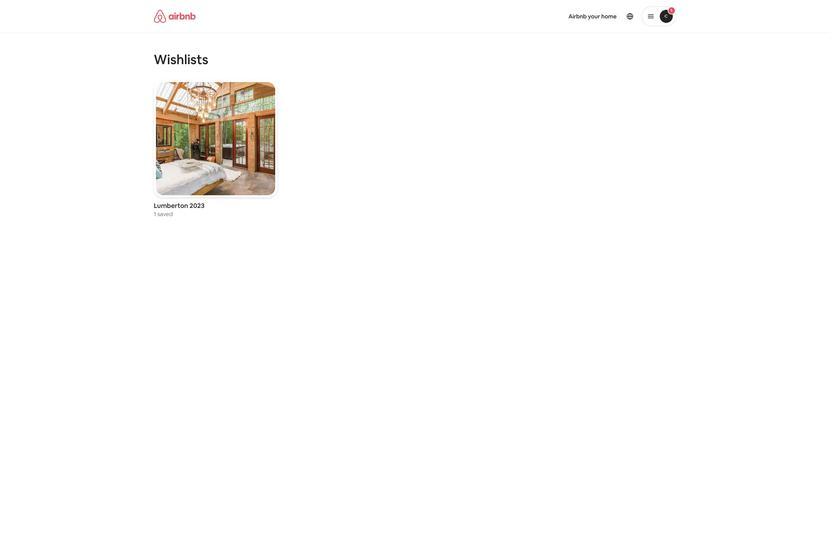 Task type: vqa. For each thing, say whether or not it's contained in the screenshot.
NEW PLACE TO STAY 'icon'
no



Task type: locate. For each thing, give the bounding box(es) containing it.
1 button
[[642, 7, 677, 26]]

airbnb your home link
[[564, 8, 622, 25]]

airbnb
[[569, 13, 587, 20]]

0 vertical spatial 1
[[671, 8, 673, 13]]

1 inside lumberton 2023 1 saved
[[154, 211, 156, 218]]

1
[[671, 8, 673, 13], [154, 211, 156, 218]]

1 horizontal spatial 1
[[671, 8, 673, 13]]

1 vertical spatial 1
[[154, 211, 156, 218]]

saved
[[158, 211, 173, 218]]

0 horizontal spatial 1
[[154, 211, 156, 218]]

airbnb your home
[[569, 13, 617, 20]]



Task type: describe. For each thing, give the bounding box(es) containing it.
your
[[589, 13, 601, 20]]

home
[[602, 13, 617, 20]]

profile element
[[425, 0, 677, 33]]

lumberton
[[154, 202, 188, 210]]

wishlists
[[154, 51, 209, 68]]

1 inside dropdown button
[[671, 8, 673, 13]]

lumberton 2023 1 saved
[[154, 202, 205, 218]]

2023
[[190, 202, 205, 210]]



